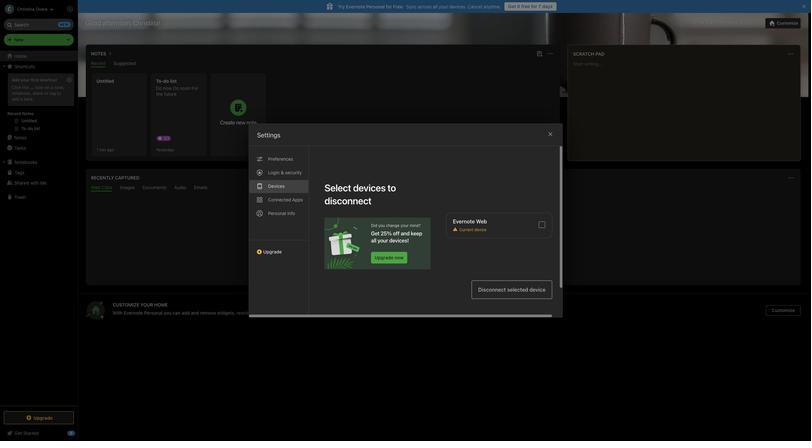 Task type: vqa. For each thing, say whether or not it's contained in the screenshot.
bottommost More actions icon
no



Task type: describe. For each thing, give the bounding box(es) containing it.
clip
[[423, 254, 432, 260]]

wednesday, december 13, 2023
[[691, 21, 755, 26]]

upgrade now
[[375, 255, 404, 261]]

ago
[[107, 148, 114, 152]]

login
[[268, 170, 279, 176]]

tags button
[[0, 167, 77, 178]]

recent for recent
[[91, 61, 106, 66]]

clips
[[102, 185, 112, 190]]

shortcuts
[[15, 64, 35, 69]]

or inside customize your home with evernote personal you can add and remove widgets, reorder and resize them, or change your background.
[[290, 311, 295, 316]]

get it free for 7 days
[[508, 4, 553, 9]]

list
[[170, 78, 177, 84]]

trash
[[14, 194, 26, 200]]

recent for recent notes
[[7, 111, 21, 116]]

reorder
[[237, 311, 253, 316]]

tasks button
[[0, 143, 77, 153]]

tasks
[[14, 145, 26, 151]]

expand notebooks image
[[2, 160, 7, 165]]

off
[[393, 231, 399, 237]]

background.
[[324, 311, 351, 316]]

web inside tab
[[91, 185, 100, 190]]

settings
[[257, 131, 280, 139]]

now inside to-do list do now do soon for the future
[[163, 85, 172, 91]]

Start writing… text field
[[573, 61, 800, 156]]

here.
[[24, 96, 34, 102]]

1 vertical spatial notes
[[22, 111, 34, 116]]

information
[[427, 241, 454, 246]]

useful
[[412, 241, 426, 246]]

current device
[[459, 227, 486, 232]]

stack
[[33, 91, 43, 96]]

home
[[14, 53, 27, 59]]

get inside button
[[508, 4, 516, 9]]

clip web content
[[423, 254, 464, 260]]

0/3
[[164, 136, 170, 141]]

do
[[163, 78, 169, 84]]

it inside get it free for 7 days button
[[517, 4, 520, 9]]

web.
[[477, 241, 488, 246]]

to-
[[156, 78, 163, 84]]

did
[[371, 223, 377, 228]]

resize
[[263, 311, 276, 316]]

across
[[418, 4, 432, 9]]

audio tab
[[174, 185, 186, 192]]

evernote inside customize your home with evernote personal you can add and remove widgets, reorder and resize them, or change your background.
[[124, 311, 143, 316]]

change inside customize your home with evernote personal you can add and remove widgets, reorder and resize them, or change your background.
[[296, 311, 312, 316]]

devices
[[268, 184, 285, 189]]

recently captured
[[91, 175, 139, 181]]

1 vertical spatial customize
[[772, 308, 795, 313]]

disconnect
[[324, 195, 371, 207]]

customize your home with evernote personal you can add and remove widgets, reorder and resize them, or change your background.
[[113, 302, 351, 316]]

close image
[[546, 131, 554, 138]]

1 horizontal spatial web
[[476, 219, 487, 225]]

on
[[45, 85, 50, 90]]

free
[[521, 4, 530, 9]]

tab list containing preferences
[[249, 146, 309, 315]]

notebooks link
[[0, 157, 77, 167]]

change inside did you change your mind? get 25% off and keep all your devices!
[[386, 223, 399, 228]]

login & security
[[268, 170, 302, 176]]

security
[[285, 170, 302, 176]]

soon
[[180, 85, 190, 91]]

pad
[[596, 51, 605, 57]]

the inside to-do list do now do soon for the future
[[156, 91, 163, 97]]

devices
[[353, 182, 385, 194]]

recent notes
[[7, 111, 34, 116]]

to inside icon on a note, notebook, stack or tag to add it here.
[[57, 91, 61, 96]]

create new note button
[[210, 73, 266, 157]]

connected
[[268, 197, 291, 203]]

captured
[[115, 175, 139, 181]]

first
[[31, 77, 39, 83]]

apps
[[292, 197, 303, 203]]

settings image
[[66, 5, 74, 13]]

notes link
[[0, 132, 77, 143]]

anytime.
[[483, 4, 501, 9]]

you inside did you change your mind? get 25% off and keep all your devices!
[[378, 223, 385, 228]]

tab list for recently captured
[[87, 185, 800, 192]]

1 do from the left
[[156, 85, 162, 91]]

keep
[[411, 231, 422, 237]]

tag
[[49, 91, 56, 96]]

icon on a note, notebook, stack or tag to add it here.
[[12, 85, 64, 102]]

1
[[97, 148, 98, 152]]

devices!
[[389, 238, 409, 244]]

add
[[12, 77, 20, 83]]

suggested
[[113, 61, 136, 66]]

december
[[717, 21, 738, 26]]

click the ...
[[12, 85, 34, 90]]

select
[[324, 182, 351, 194]]

device inside button
[[529, 287, 545, 293]]

click
[[12, 85, 21, 90]]

scratch pad
[[573, 51, 605, 57]]

and inside did you change your mind? get 25% off and keep all your devices!
[[401, 231, 409, 237]]

tree containing home
[[0, 51, 78, 406]]

disconnect selected device button
[[471, 281, 552, 300]]

from
[[455, 241, 466, 246]]

shortcuts button
[[0, 61, 77, 72]]

you inside customize your home with evernote personal you can add and remove widgets, reorder and resize them, or change your background.
[[164, 311, 172, 316]]

shared with me link
[[0, 178, 77, 188]]

trash link
[[0, 192, 77, 202]]



Task type: locate. For each thing, give the bounding box(es) containing it.
0 horizontal spatial do
[[156, 85, 162, 91]]

0 vertical spatial customize button
[[766, 18, 801, 28]]

to down note,
[[57, 91, 61, 96]]

it down notebook, at the top of the page
[[20, 96, 23, 102]]

tree
[[0, 51, 78, 406]]

note,
[[54, 85, 64, 90]]

1 horizontal spatial or
[[290, 311, 295, 316]]

group containing add your first shortcut
[[0, 72, 77, 135]]

1 vertical spatial upgrade button
[[4, 412, 74, 425]]

tab list
[[87, 61, 559, 67], [249, 146, 309, 315], [87, 185, 800, 192]]

0 vertical spatial personal
[[366, 4, 385, 9]]

1 horizontal spatial device
[[529, 287, 545, 293]]

2 for from the left
[[386, 4, 392, 9]]

2 horizontal spatial personal
[[366, 4, 385, 9]]

web clips tab
[[91, 185, 112, 192]]

emails tab
[[194, 185, 208, 192]]

1 horizontal spatial all
[[433, 4, 438, 9]]

1 vertical spatial web
[[476, 219, 487, 225]]

to right "devices"
[[387, 182, 396, 194]]

upgrade for upgrade popup button to the right
[[263, 249, 282, 255]]

get inside did you change your mind? get 25% off and keep all your devices!
[[371, 231, 379, 237]]

0 horizontal spatial it
[[20, 96, 23, 102]]

1 vertical spatial device
[[529, 287, 545, 293]]

the left future
[[156, 91, 163, 97]]

2 vertical spatial notes
[[14, 135, 27, 140]]

0 horizontal spatial upgrade
[[33, 416, 53, 421]]

did you change your mind? get 25% off and keep all your devices!
[[371, 223, 422, 244]]

save
[[399, 241, 410, 246]]

you right did
[[378, 223, 385, 228]]

cancel
[[468, 4, 482, 9]]

evernote up current
[[453, 219, 475, 225]]

2 horizontal spatial and
[[401, 231, 409, 237]]

the inside group
[[22, 85, 29, 90]]

recent
[[91, 61, 106, 66], [7, 111, 21, 116]]

0 horizontal spatial to
[[57, 91, 61, 96]]

0 vertical spatial now
[[163, 85, 172, 91]]

add right can
[[182, 311, 190, 316]]

device down evernote web
[[474, 227, 486, 232]]

recently
[[91, 175, 114, 181]]

0 horizontal spatial or
[[44, 91, 48, 96]]

tab list containing recent
[[87, 61, 559, 67]]

create
[[220, 120, 235, 126]]

for left free:
[[386, 4, 392, 9]]

add inside icon on a note, notebook, stack or tag to add it here.
[[12, 96, 19, 102]]

1 vertical spatial customize button
[[766, 306, 801, 316]]

tab list containing web clips
[[87, 185, 800, 192]]

create new note
[[220, 120, 257, 126]]

1 horizontal spatial evernote
[[346, 4, 365, 9]]

personal down connected
[[268, 211, 286, 216]]

0 horizontal spatial you
[[164, 311, 172, 316]]

home
[[154, 302, 168, 308]]

1 horizontal spatial upgrade button
[[249, 240, 308, 257]]

documents tab
[[143, 185, 167, 192]]

0 horizontal spatial web
[[91, 185, 100, 190]]

2 vertical spatial personal
[[144, 311, 163, 316]]

1 horizontal spatial get
[[508, 4, 516, 9]]

1 vertical spatial get
[[371, 231, 379, 237]]

all
[[433, 4, 438, 9], [371, 238, 376, 244]]

now
[[163, 85, 172, 91], [395, 255, 404, 261]]

0 vertical spatial customize
[[777, 20, 798, 26]]

all down did
[[371, 238, 376, 244]]

good afternoon, christina!
[[86, 19, 161, 27]]

now inside "button"
[[395, 255, 404, 261]]

0 horizontal spatial now
[[163, 85, 172, 91]]

change right them,
[[296, 311, 312, 316]]

for for free:
[[386, 4, 392, 9]]

1 horizontal spatial change
[[386, 223, 399, 228]]

0 vertical spatial recent
[[91, 61, 106, 66]]

1 horizontal spatial add
[[182, 311, 190, 316]]

change up off
[[386, 223, 399, 228]]

1 horizontal spatial the
[[156, 91, 163, 97]]

2 vertical spatial evernote
[[124, 311, 143, 316]]

you
[[378, 223, 385, 228], [164, 311, 172, 316]]

0 vertical spatial get
[[508, 4, 516, 9]]

1 vertical spatial now
[[395, 255, 404, 261]]

0 horizontal spatial upgrade button
[[4, 412, 74, 425]]

to-do list do now do soon for the future
[[156, 78, 198, 97]]

days
[[542, 4, 553, 9]]

current
[[459, 227, 473, 232]]

1 horizontal spatial upgrade
[[263, 249, 282, 255]]

recent tab
[[91, 61, 106, 67]]

your down 25%
[[377, 238, 388, 244]]

or down on on the top left
[[44, 91, 48, 96]]

do down list
[[173, 85, 179, 91]]

get down did
[[371, 231, 379, 237]]

2 horizontal spatial evernote
[[453, 219, 475, 225]]

tags
[[15, 170, 24, 175]]

all inside did you change your mind? get 25% off and keep all your devices!
[[371, 238, 376, 244]]

2 do from the left
[[173, 85, 179, 91]]

scratch
[[573, 51, 594, 57]]

1 horizontal spatial to
[[387, 182, 396, 194]]

the left ...
[[22, 85, 29, 90]]

with
[[30, 180, 39, 186]]

your left devices.
[[439, 4, 448, 9]]

me
[[40, 180, 47, 186]]

Search text field
[[8, 19, 69, 30]]

add your first shortcut
[[12, 77, 57, 83]]

web clips
[[91, 185, 112, 190]]

personal left free:
[[366, 4, 385, 9]]

recent inside group
[[7, 111, 21, 116]]

1 vertical spatial add
[[182, 311, 190, 316]]

notes inside button
[[91, 51, 106, 56]]

do down to-
[[156, 85, 162, 91]]

0 vertical spatial the
[[22, 85, 29, 90]]

notes down here.
[[22, 111, 34, 116]]

new
[[236, 120, 245, 126]]

1 vertical spatial all
[[371, 238, 376, 244]]

tab list for notes
[[87, 61, 559, 67]]

for for 7
[[531, 4, 537, 9]]

2 horizontal spatial upgrade
[[375, 255, 393, 261]]

1 horizontal spatial personal
[[268, 211, 286, 216]]

upgrade now button
[[371, 252, 407, 264]]

evernote right try
[[346, 4, 365, 9]]

web up current device
[[476, 219, 487, 225]]

1 vertical spatial upgrade
[[375, 255, 393, 261]]

0 vertical spatial change
[[386, 223, 399, 228]]

for
[[192, 85, 198, 91]]

0 horizontal spatial add
[[12, 96, 19, 102]]

and left resize at the left bottom of the page
[[254, 311, 262, 316]]

1 vertical spatial the
[[156, 91, 163, 97]]

for left 7 in the top of the page
[[531, 4, 537, 9]]

get left free
[[508, 4, 516, 9]]

0 vertical spatial upgrade button
[[249, 240, 308, 257]]

images tab
[[120, 185, 135, 192]]

1 for from the left
[[531, 4, 537, 9]]

for inside button
[[531, 4, 537, 9]]

0 horizontal spatial the
[[22, 85, 29, 90]]

device right "selected"
[[529, 287, 545, 293]]

it
[[517, 4, 520, 9], [20, 96, 23, 102]]

christina!
[[134, 19, 161, 27]]

1 vertical spatial evernote
[[453, 219, 475, 225]]

for
[[531, 4, 537, 9], [386, 4, 392, 9]]

add
[[12, 96, 19, 102], [182, 311, 190, 316]]

1 horizontal spatial you
[[378, 223, 385, 228]]

info
[[287, 211, 295, 216]]

and left remove
[[191, 311, 199, 316]]

audio
[[174, 185, 186, 190]]

your
[[439, 4, 448, 9], [21, 77, 30, 83], [400, 223, 409, 228], [377, 238, 388, 244], [313, 311, 322, 316]]

to inside select devices to disconnect
[[387, 182, 396, 194]]

it left free
[[517, 4, 520, 9]]

with
[[113, 311, 123, 316]]

disconnect
[[478, 287, 506, 293]]

a
[[51, 85, 53, 90]]

or right them,
[[290, 311, 295, 316]]

disconnect selected device
[[478, 287, 545, 293]]

0 vertical spatial you
[[378, 223, 385, 228]]

upgrade inside "button"
[[375, 255, 393, 261]]

clip web content button
[[417, 252, 469, 263]]

2 vertical spatial the
[[468, 241, 475, 246]]

0 horizontal spatial recent
[[7, 111, 21, 116]]

your left background.
[[313, 311, 322, 316]]

your left "mind?"
[[400, 223, 409, 228]]

web left clips
[[91, 185, 100, 190]]

0 vertical spatial to
[[57, 91, 61, 96]]

0 horizontal spatial for
[[386, 4, 392, 9]]

do
[[156, 85, 162, 91], [173, 85, 179, 91]]

personal down "your"
[[144, 311, 163, 316]]

device
[[474, 227, 486, 232], [529, 287, 545, 293]]

scratch pad button
[[572, 50, 605, 58]]

13,
[[739, 21, 745, 26]]

recently captured button
[[90, 174, 139, 182]]

1 horizontal spatial for
[[531, 4, 537, 9]]

None search field
[[8, 19, 69, 30]]

0 vertical spatial evernote
[[346, 4, 365, 9]]

0 vertical spatial device
[[474, 227, 486, 232]]

1 horizontal spatial and
[[254, 311, 262, 316]]

select devices to disconnect
[[324, 182, 396, 207]]

1 horizontal spatial recent
[[91, 61, 106, 66]]

personal info
[[268, 211, 295, 216]]

0 horizontal spatial and
[[191, 311, 199, 316]]

0 vertical spatial web
[[91, 185, 100, 190]]

1 vertical spatial or
[[290, 311, 295, 316]]

1 vertical spatial to
[[387, 182, 396, 194]]

0 horizontal spatial all
[[371, 238, 376, 244]]

0 horizontal spatial change
[[296, 311, 312, 316]]

or inside icon on a note, notebook, stack or tag to add it here.
[[44, 91, 48, 96]]

group
[[0, 72, 77, 135]]

preferences
[[268, 156, 293, 162]]

now down save
[[395, 255, 404, 261]]

all right across
[[433, 4, 438, 9]]

suggested tab
[[113, 61, 136, 67]]

try
[[338, 4, 345, 9]]

get
[[508, 4, 516, 9], [371, 231, 379, 237]]

good
[[86, 19, 101, 27]]

you left can
[[164, 311, 172, 316]]

home link
[[0, 51, 78, 61]]

1 vertical spatial change
[[296, 311, 312, 316]]

untitled
[[97, 78, 114, 84]]

1 horizontal spatial do
[[173, 85, 179, 91]]

0 horizontal spatial get
[[371, 231, 379, 237]]

afternoon,
[[103, 19, 132, 27]]

upgrade for the bottommost upgrade popup button
[[33, 416, 53, 421]]

your
[[140, 302, 153, 308]]

devices.
[[449, 4, 467, 9]]

1 vertical spatial you
[[164, 311, 172, 316]]

recent down notebook, at the top of the page
[[7, 111, 21, 116]]

notes up the tasks
[[14, 135, 27, 140]]

0 vertical spatial all
[[433, 4, 438, 9]]

and right off
[[401, 231, 409, 237]]

wednesday,
[[691, 21, 716, 26]]

1 min ago
[[97, 148, 114, 152]]

1 vertical spatial it
[[20, 96, 23, 102]]

it inside icon on a note, notebook, stack or tag to add it here.
[[20, 96, 23, 102]]

1 horizontal spatial it
[[517, 4, 520, 9]]

add inside customize your home with evernote personal you can add and remove widgets, reorder and resize them, or change your background.
[[182, 311, 190, 316]]

documents
[[143, 185, 167, 190]]

0 horizontal spatial device
[[474, 227, 486, 232]]

25%
[[381, 231, 392, 237]]

notes button
[[90, 50, 114, 58]]

0 horizontal spatial evernote
[[124, 311, 143, 316]]

1 horizontal spatial now
[[395, 255, 404, 261]]

shared with me
[[14, 180, 47, 186]]

evernote down customize at the bottom of page
[[124, 311, 143, 316]]

notes up recent tab
[[91, 51, 106, 56]]

or
[[44, 91, 48, 96], [290, 311, 295, 316]]

add down notebook, at the top of the page
[[12, 96, 19, 102]]

yesterday
[[156, 148, 174, 152]]

2 vertical spatial upgrade
[[33, 416, 53, 421]]

shared
[[14, 180, 29, 186]]

1 vertical spatial recent
[[7, 111, 21, 116]]

connected apps
[[268, 197, 303, 203]]

recent down notes button
[[91, 61, 106, 66]]

your up click the ...
[[21, 77, 30, 83]]

try evernote personal for free: sync across all your devices. cancel anytime.
[[338, 4, 501, 9]]

new button
[[4, 34, 74, 46]]

content
[[445, 254, 464, 260]]

0 vertical spatial upgrade
[[263, 249, 282, 255]]

your inside customize your home with evernote personal you can add and remove widgets, reorder and resize them, or change your background.
[[313, 311, 322, 316]]

the right from
[[468, 241, 475, 246]]

0 vertical spatial add
[[12, 96, 19, 102]]

personal inside customize your home with evernote personal you can add and remove widgets, reorder and resize them, or change your background.
[[144, 311, 163, 316]]

now up future
[[163, 85, 172, 91]]

can
[[173, 311, 180, 316]]

new
[[14, 37, 24, 42]]

0 vertical spatial notes
[[91, 51, 106, 56]]

2 horizontal spatial the
[[468, 241, 475, 246]]

1 vertical spatial personal
[[268, 211, 286, 216]]

0 horizontal spatial personal
[[144, 311, 163, 316]]

0 vertical spatial or
[[44, 91, 48, 96]]

sync
[[406, 4, 417, 9]]

them,
[[277, 311, 289, 316]]

mind?
[[410, 223, 421, 228]]

0 vertical spatial it
[[517, 4, 520, 9]]

remove
[[200, 311, 216, 316]]



